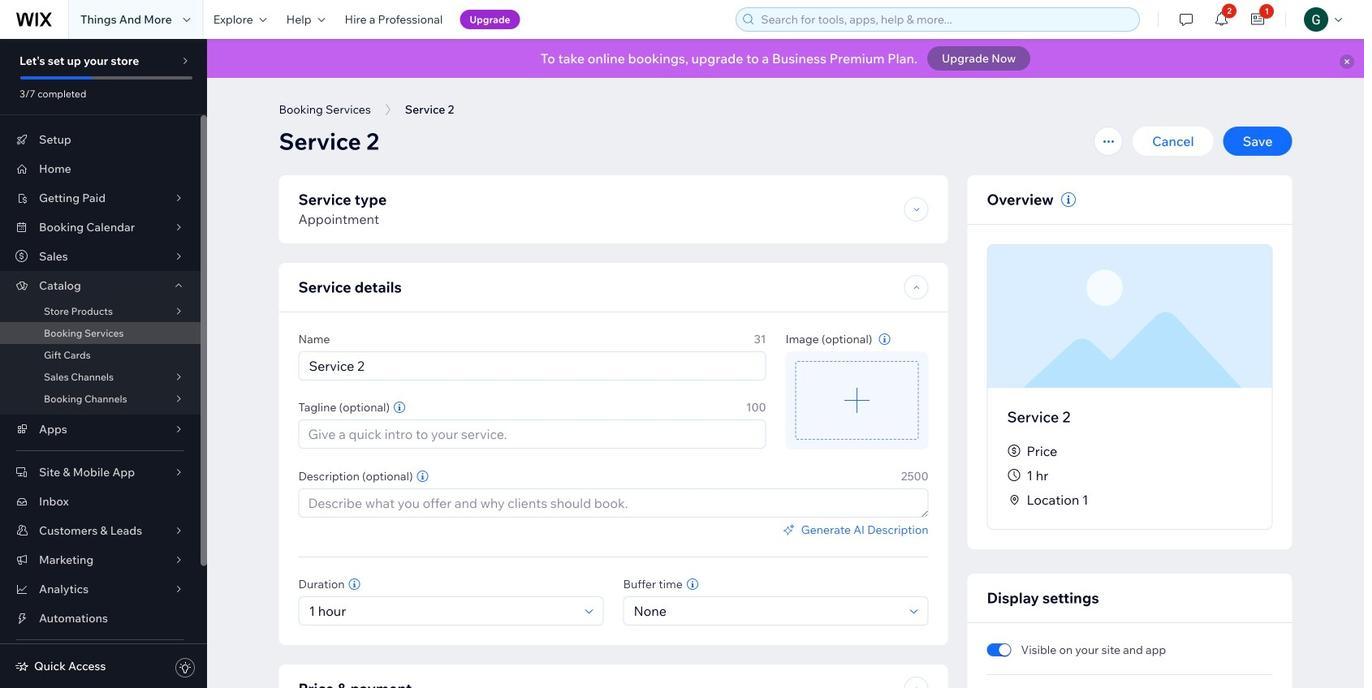Task type: describe. For each thing, give the bounding box(es) containing it.
Give a quick intro to your service. text field
[[299, 420, 766, 449]]

sidebar element
[[0, 39, 207, 689]]

Search for tools, apps, help & more... field
[[756, 8, 1135, 31]]



Task type: vqa. For each thing, say whether or not it's contained in the screenshot.
Back
no



Task type: locate. For each thing, give the bounding box(es) containing it.
None field
[[304, 598, 580, 625], [629, 598, 905, 625], [304, 598, 580, 625], [629, 598, 905, 625]]

Describe what you offer and why clients should book. text field
[[299, 489, 929, 518]]

alert
[[207, 39, 1365, 78]]

Service 2 field
[[304, 353, 761, 380]]



